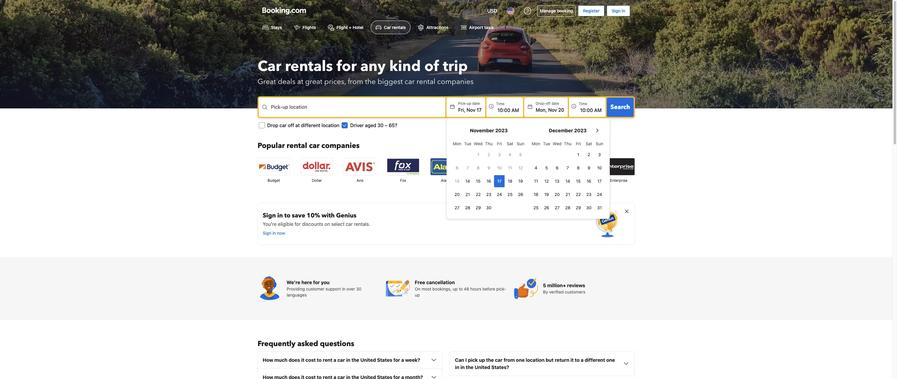 Task type: locate. For each thing, give the bounding box(es) containing it.
16 for 16 checkbox
[[487, 179, 491, 184]]

1 horizontal spatial 7
[[567, 166, 569, 171]]

0 horizontal spatial fri
[[497, 141, 502, 147]]

companies down driver
[[322, 141, 360, 151]]

nov inside drop-off date mon, nov 20
[[548, 107, 557, 113]]

pick- for pick-up location
[[271, 104, 283, 110]]

can i pick up the car from one location but return it to a different one in in the united states?
[[455, 358, 615, 371]]

nov
[[467, 107, 476, 113], [548, 107, 557, 113]]

0 vertical spatial 18
[[508, 179, 513, 184]]

26 for 26 december 2023 option
[[544, 205, 549, 211]]

26 November 2023 checkbox
[[516, 189, 526, 201]]

7 December 2023 checkbox
[[563, 162, 573, 174]]

9 November 2023 checkbox
[[484, 162, 494, 174]]

9 December 2023 checkbox
[[584, 162, 595, 174]]

drop-off date mon, nov 20
[[536, 101, 565, 113]]

the up states?
[[486, 358, 494, 363]]

27 for 27 november 2023 checkbox
[[455, 205, 460, 211]]

car up states?
[[495, 358, 503, 363]]

nov right mon, on the right top of page
[[548, 107, 557, 113]]

3 inside '3' checkbox
[[599, 152, 601, 157]]

17 right fri,
[[477, 107, 482, 113]]

it right return
[[571, 358, 574, 363]]

6 November 2023 checkbox
[[452, 162, 463, 174]]

2 23 from the left
[[587, 192, 592, 197]]

0 vertical spatial 12
[[519, 166, 523, 171]]

2 wed from the left
[[553, 141, 562, 147]]

different
[[301, 123, 320, 128], [585, 358, 605, 363]]

1 3 from the left
[[498, 152, 501, 157]]

10 inside option
[[598, 166, 602, 171]]

22
[[476, 192, 481, 197], [576, 192, 581, 197]]

29 left 30 checkbox
[[476, 205, 481, 211]]

airport taxis link
[[456, 21, 499, 34]]

1 sat from the left
[[507, 141, 514, 147]]

1 horizontal spatial 16
[[587, 179, 592, 184]]

1 horizontal spatial 2023
[[575, 128, 587, 133]]

2 2 from the left
[[588, 152, 591, 157]]

how much does it cost to rent a car in the united states for a week?
[[263, 358, 420, 363]]

30 right 29 option
[[486, 205, 492, 211]]

14 inside option
[[466, 179, 470, 184]]

13 inside checkbox
[[455, 179, 460, 184]]

one
[[516, 358, 525, 363], [607, 358, 615, 363]]

1 horizontal spatial nov
[[548, 107, 557, 113]]

1 date from the left
[[473, 101, 480, 106]]

9 right 8 november 2023 option
[[488, 166, 490, 171]]

15 inside checkbox
[[576, 179, 581, 184]]

1 horizontal spatial 9
[[588, 166, 591, 171]]

to right return
[[575, 358, 580, 363]]

4 inside 4 november 2023 option
[[509, 152, 512, 157]]

1 nov from the left
[[467, 107, 476, 113]]

dollar logo image
[[301, 159, 333, 176]]

20 December 2023 checkbox
[[552, 189, 563, 201]]

19
[[519, 179, 523, 184], [545, 192, 549, 197]]

1 horizontal spatial from
[[504, 358, 515, 363]]

0 horizontal spatial different
[[301, 123, 320, 128]]

rentals inside car rentals link
[[392, 25, 406, 30]]

8 right 7 option
[[477, 166, 480, 171]]

17 for 17 december 2023 option
[[598, 179, 602, 184]]

1 mon tue wed thu from the left
[[453, 141, 493, 147]]

thrifty logo image
[[474, 159, 506, 176]]

1 horizontal spatial wed
[[553, 141, 562, 147]]

15 December 2023 checkbox
[[573, 176, 584, 188]]

wed up 1 option
[[474, 141, 483, 147]]

1 1 from the left
[[478, 152, 479, 157]]

popular
[[258, 141, 285, 151]]

1 horizontal spatial a
[[401, 358, 404, 363]]

16 November 2023 checkbox
[[484, 176, 494, 188]]

0 horizontal spatial united
[[361, 358, 376, 363]]

sat
[[507, 141, 514, 147], [586, 141, 592, 147]]

14 December 2023 checkbox
[[563, 176, 573, 188]]

17 right the 16 december 2023 checkbox in the right of the page
[[598, 179, 602, 184]]

1 horizontal spatial 26
[[544, 205, 549, 211]]

22 for 22 checkbox
[[476, 192, 481, 197]]

thu up 2 option
[[485, 141, 493, 147]]

21 for 21 november 2023 option
[[466, 192, 470, 197]]

location left but
[[526, 358, 545, 363]]

7 right 6 option
[[467, 166, 469, 171]]

1 fri from the left
[[497, 141, 502, 147]]

for down save
[[295, 222, 301, 227]]

mon tue wed thu down december
[[532, 141, 572, 147]]

0 horizontal spatial rentals
[[285, 57, 333, 77]]

2 vertical spatial sign
[[263, 231, 271, 236]]

we're
[[287, 280, 300, 286]]

4 for 4 november 2023 option
[[509, 152, 512, 157]]

27 December 2023 checkbox
[[552, 202, 563, 214]]

29
[[476, 205, 481, 211], [576, 205, 581, 211]]

biggest
[[378, 77, 403, 87]]

7 November 2023 checkbox
[[463, 162, 473, 174]]

0 horizontal spatial tue
[[464, 141, 472, 147]]

providing
[[287, 287, 305, 292]]

5 right 4 november 2023 option
[[520, 152, 522, 157]]

17 inside pick-up date fri, nov 17
[[477, 107, 482, 113]]

9 for 9 checkbox
[[588, 166, 591, 171]]

2 29 from the left
[[576, 205, 581, 211]]

it left cost
[[301, 358, 305, 363]]

11 November 2023 checkbox
[[505, 162, 516, 174]]

1 vertical spatial united
[[475, 365, 490, 371]]

2 right 1 option
[[488, 152, 490, 157]]

a
[[334, 358, 337, 363], [401, 358, 404, 363], [581, 358, 584, 363]]

26 inside option
[[518, 192, 523, 197]]

5 inside checkbox
[[546, 166, 548, 171]]

states?
[[492, 365, 509, 371]]

23 left 24 option
[[587, 192, 592, 197]]

13 inside checkbox
[[555, 179, 560, 184]]

29 November 2023 checkbox
[[473, 202, 484, 214]]

25 for 25 checkbox
[[508, 192, 513, 197]]

0 vertical spatial rentals
[[392, 25, 406, 30]]

1
[[478, 152, 479, 157], [578, 152, 580, 157]]

29 inside option
[[476, 205, 481, 211]]

16
[[487, 179, 491, 184], [587, 179, 592, 184]]

1 horizontal spatial 18
[[534, 192, 539, 197]]

6 inside "6" checkbox
[[556, 166, 559, 171]]

20 inside 20 november 2023 option
[[455, 192, 460, 197]]

support
[[326, 287, 341, 292]]

1 tue from the left
[[464, 141, 472, 147]]

2 mon tue wed thu from the left
[[532, 141, 572, 147]]

a right rent
[[334, 358, 337, 363]]

0 vertical spatial 4
[[509, 152, 512, 157]]

0 horizontal spatial 18
[[508, 179, 513, 184]]

0 horizontal spatial from
[[348, 77, 363, 87]]

3 inside 3 option
[[498, 152, 501, 157]]

22 November 2023 checkbox
[[473, 189, 484, 201]]

thu down the december 2023
[[564, 141, 572, 147]]

off inside drop-off date mon, nov 20
[[546, 101, 551, 106]]

1 horizontal spatial it
[[571, 358, 574, 363]]

12 right 11 november 2023 option
[[519, 166, 523, 171]]

1 horizontal spatial 25
[[534, 205, 539, 211]]

you're
[[263, 222, 277, 227]]

sat for december 2023
[[586, 141, 592, 147]]

27 inside checkbox
[[555, 205, 560, 211]]

9 for 9 november 2023 checkbox
[[488, 166, 490, 171]]

from up states?
[[504, 358, 515, 363]]

manage booking
[[540, 8, 573, 13]]

fri for december
[[576, 141, 581, 147]]

1 horizontal spatial different
[[585, 358, 605, 363]]

18 inside '18 november 2023' checkbox
[[508, 179, 513, 184]]

6 for 6 option
[[456, 166, 459, 171]]

15
[[476, 179, 481, 184], [576, 179, 581, 184]]

5 for "5 december 2023" checkbox
[[546, 166, 548, 171]]

0 horizontal spatial 11
[[508, 166, 512, 171]]

1 horizontal spatial mon
[[532, 141, 541, 147]]

11 left 12 'checkbox'
[[508, 166, 512, 171]]

0 vertical spatial sign
[[612, 8, 621, 13]]

13 for 13 december 2023 checkbox
[[555, 179, 560, 184]]

5 up by
[[543, 283, 546, 289]]

12 for 12 'checkbox'
[[519, 166, 523, 171]]

sign up you're on the bottom of page
[[263, 212, 276, 220]]

2 tue from the left
[[543, 141, 550, 147]]

10 right 9 november 2023 checkbox
[[497, 166, 502, 171]]

the down any
[[365, 77, 376, 87]]

2 8 from the left
[[577, 166, 580, 171]]

1 one from the left
[[516, 358, 525, 363]]

sat up 4 november 2023 option
[[507, 141, 514, 147]]

8 right '7' checkbox
[[577, 166, 580, 171]]

1 23 from the left
[[487, 192, 492, 197]]

it
[[301, 358, 305, 363], [571, 358, 574, 363]]

18
[[508, 179, 513, 184], [534, 192, 539, 197]]

16 for the 16 december 2023 checkbox in the right of the page
[[587, 179, 592, 184]]

car inside can i pick up the car from one location but return it to a different one in in the united states?
[[495, 358, 503, 363]]

0 horizontal spatial off
[[288, 123, 294, 128]]

2 27 from the left
[[555, 205, 560, 211]]

up down deals
[[283, 104, 288, 110]]

booking.com online hotel reservations image
[[263, 7, 306, 15]]

1 horizontal spatial 15
[[576, 179, 581, 184]]

pick- for pick-up date fri, nov 17
[[458, 101, 467, 106]]

16 right 15 november 2023 option
[[487, 179, 491, 184]]

pick-
[[458, 101, 467, 106], [271, 104, 283, 110]]

8
[[477, 166, 480, 171], [577, 166, 580, 171]]

1 vertical spatial 5
[[546, 166, 548, 171]]

25 left 26 december 2023 option
[[534, 205, 539, 211]]

26 December 2023 checkbox
[[542, 202, 552, 214]]

sign down you're on the bottom of page
[[263, 231, 271, 236]]

18 inside 18 december 2023 checkbox
[[534, 192, 539, 197]]

1 2 from the left
[[488, 152, 490, 157]]

19 right '18 november 2023' checkbox
[[519, 179, 523, 184]]

1 vertical spatial sign
[[263, 212, 276, 220]]

united left the 'states' in the bottom left of the page
[[361, 358, 376, 363]]

13 left 14 november 2023 option
[[455, 179, 460, 184]]

we're here for you image
[[258, 277, 282, 301]]

1 horizontal spatial 29
[[576, 205, 581, 211]]

2 nov from the left
[[548, 107, 557, 113]]

27 inside checkbox
[[455, 205, 460, 211]]

mon tue wed thu
[[453, 141, 493, 147], [532, 141, 572, 147]]

1 horizontal spatial companies
[[437, 77, 474, 87]]

car
[[405, 77, 415, 87], [280, 123, 287, 128], [309, 141, 320, 151], [346, 222, 353, 227], [338, 358, 345, 363], [495, 358, 503, 363]]

5
[[520, 152, 522, 157], [546, 166, 548, 171], [543, 283, 546, 289]]

14 for 14 checkbox
[[566, 179, 570, 184]]

1 15 from the left
[[476, 179, 481, 184]]

free cancellation image
[[386, 277, 410, 301]]

0 horizontal spatial 22
[[476, 192, 481, 197]]

sat for november 2023
[[507, 141, 514, 147]]

2 horizontal spatial location
[[526, 358, 545, 363]]

0 vertical spatial from
[[348, 77, 363, 87]]

5 million+ reviews image
[[514, 277, 538, 301]]

0 horizontal spatial grid
[[452, 138, 526, 214]]

23 December 2023 checkbox
[[584, 189, 595, 201]]

23 left 24 checkbox
[[487, 192, 492, 197]]

1 vertical spatial at
[[296, 123, 300, 128]]

0 horizontal spatial 10
[[497, 166, 502, 171]]

sign in link
[[607, 5, 630, 16]]

31 December 2023 checkbox
[[595, 202, 605, 214]]

2 1 from the left
[[578, 152, 580, 157]]

united inside can i pick up the car from one location but return it to a different one in in the united states?
[[475, 365, 490, 371]]

sign for to
[[263, 212, 276, 220]]

10%
[[307, 212, 320, 220]]

1 27 from the left
[[455, 205, 460, 211]]

does
[[289, 358, 300, 363]]

25 inside option
[[534, 205, 539, 211]]

26
[[518, 192, 523, 197], [544, 205, 549, 211]]

grid
[[452, 138, 526, 214], [531, 138, 605, 214]]

10 inside "checkbox"
[[497, 166, 502, 171]]

3 a from the left
[[581, 358, 584, 363]]

to inside can i pick up the car from one location but return it to a different one in in the united states?
[[575, 358, 580, 363]]

1 horizontal spatial 13
[[555, 179, 560, 184]]

2 left '3' checkbox
[[588, 152, 591, 157]]

grid for november
[[452, 138, 526, 214]]

14 inside checkbox
[[566, 179, 570, 184]]

1 10 from the left
[[497, 166, 502, 171]]

20 right mon, on the right top of page
[[559, 107, 565, 113]]

1 horizontal spatial one
[[607, 358, 615, 363]]

2 fri from the left
[[576, 141, 581, 147]]

rentals
[[392, 25, 406, 30], [285, 57, 333, 77]]

1 vertical spatial rentals
[[285, 57, 333, 77]]

20
[[559, 107, 565, 113], [455, 192, 460, 197], [555, 192, 560, 197]]

register link
[[578, 5, 605, 16]]

1 thu from the left
[[485, 141, 493, 147]]

1 vertical spatial 4
[[535, 166, 538, 171]]

pick- up fri,
[[458, 101, 467, 106]]

2 2023 from the left
[[575, 128, 587, 133]]

10 December 2023 checkbox
[[595, 162, 605, 174]]

trip
[[443, 57, 468, 77]]

0 horizontal spatial 24
[[497, 192, 502, 197]]

rental down of in the top of the page
[[417, 77, 436, 87]]

select
[[331, 222, 345, 227]]

23
[[487, 192, 492, 197], [587, 192, 592, 197]]

by
[[543, 290, 548, 295]]

0 vertical spatial 26
[[518, 192, 523, 197]]

15 right 14 checkbox
[[576, 179, 581, 184]]

on
[[415, 287, 421, 292]]

to up eligible
[[284, 212, 291, 220]]

1 horizontal spatial 14
[[566, 179, 570, 184]]

20 for 20 november 2023 option
[[455, 192, 460, 197]]

9
[[488, 166, 490, 171], [588, 166, 591, 171]]

nov for 17
[[467, 107, 476, 113]]

15 November 2023 checkbox
[[473, 176, 484, 188]]

19 right 18 december 2023 checkbox in the right of the page
[[545, 192, 549, 197]]

2 9 from the left
[[588, 166, 591, 171]]

up inside pick-up date fri, nov 17
[[467, 101, 472, 106]]

24 inside option
[[597, 192, 602, 197]]

12 November 2023 checkbox
[[516, 162, 526, 174]]

1 horizontal spatial 11
[[534, 179, 538, 184]]

2 for november
[[488, 152, 490, 157]]

8 for 8 december 2023 option
[[577, 166, 580, 171]]

20 inside 20 december 2023 checkbox
[[555, 192, 560, 197]]

1 horizontal spatial off
[[546, 101, 551, 106]]

sun
[[517, 141, 525, 147], [596, 141, 604, 147]]

8 December 2023 checkbox
[[573, 162, 584, 174]]

nov for 20
[[548, 107, 557, 113]]

3 for november 2023
[[498, 152, 501, 157]]

for up customer
[[313, 280, 320, 286]]

booking
[[557, 8, 573, 13]]

1 sun from the left
[[517, 141, 525, 147]]

0 vertical spatial off
[[546, 101, 551, 106]]

nov inside pick-up date fri, nov 17
[[467, 107, 476, 113]]

18 right 17 'option' at right
[[508, 179, 513, 184]]

date up november
[[473, 101, 480, 106]]

5 right 4 december 2023 option
[[546, 166, 548, 171]]

1 8 from the left
[[477, 166, 480, 171]]

2023 right november
[[496, 128, 508, 133]]

1 14 from the left
[[466, 179, 470, 184]]

22 right 21 november 2023 option
[[476, 192, 481, 197]]

6 inside 6 option
[[456, 166, 459, 171]]

13 December 2023 checkbox
[[552, 176, 563, 188]]

6 for "6" checkbox
[[556, 166, 559, 171]]

29 inside checkbox
[[576, 205, 581, 211]]

rentals inside car rentals for any kind of trip great deals at great prices, from the biggest car rental companies
[[285, 57, 333, 77]]

1 7 from the left
[[467, 166, 469, 171]]

1 horizontal spatial mon tue wed thu
[[532, 141, 572, 147]]

mon tue wed thu for november
[[453, 141, 493, 147]]

21 left 22 checkbox
[[466, 192, 470, 197]]

0 horizontal spatial 23
[[487, 192, 492, 197]]

30 December 2023 checkbox
[[584, 202, 595, 214]]

avis logo image
[[344, 159, 376, 176]]

hertz
[[571, 179, 581, 183]]

26 right 25 december 2023 option
[[544, 205, 549, 211]]

20 left 21 november 2023 option
[[455, 192, 460, 197]]

sat up 2 option
[[586, 141, 592, 147]]

0 horizontal spatial mon tue wed thu
[[453, 141, 493, 147]]

rental
[[417, 77, 436, 87], [287, 141, 307, 151]]

2 thu from the left
[[564, 141, 572, 147]]

car inside car rentals for any kind of trip great deals at great prices, from the biggest car rental companies
[[258, 57, 282, 77]]

questions
[[320, 340, 354, 349]]

for up prices,
[[337, 57, 357, 77]]

13 right 12 december 2023 checkbox
[[555, 179, 560, 184]]

4 for 4 december 2023 option
[[535, 166, 538, 171]]

0 horizontal spatial 6
[[456, 166, 459, 171]]

4 right 3 option
[[509, 152, 512, 157]]

1 horizontal spatial rentals
[[392, 25, 406, 30]]

1 mon from the left
[[453, 141, 462, 147]]

1 horizontal spatial 23
[[587, 192, 592, 197]]

2 15 from the left
[[576, 179, 581, 184]]

15 for 15 checkbox
[[576, 179, 581, 184]]

2 14 from the left
[[566, 179, 570, 184]]

date inside drop-off date mon, nov 20
[[552, 101, 559, 106]]

2 21 from the left
[[566, 192, 570, 197]]

2 24 from the left
[[597, 192, 602, 197]]

free cancellation on most bookings, up to 48 hours before pick- up
[[415, 280, 506, 298]]

1 wed from the left
[[474, 141, 483, 147]]

sign inside sign in to save 10% with genius you're eligible for discounts on select car rentals.
[[263, 212, 276, 220]]

25 inside checkbox
[[508, 192, 513, 197]]

up right pick
[[479, 358, 485, 363]]

2 horizontal spatial 17
[[598, 179, 602, 184]]

0 horizontal spatial 28
[[465, 205, 471, 211]]

8 November 2023 checkbox
[[473, 162, 484, 174]]

0 vertical spatial different
[[301, 123, 320, 128]]

great
[[305, 77, 323, 87]]

december
[[549, 128, 573, 133]]

12 inside checkbox
[[545, 179, 549, 184]]

1 horizontal spatial 12
[[545, 179, 549, 184]]

rental down drop car off at different location
[[287, 141, 307, 151]]

2023 for december 2023
[[575, 128, 587, 133]]

18 left 19 checkbox
[[534, 192, 539, 197]]

date
[[473, 101, 480, 106], [552, 101, 559, 106]]

22 inside checkbox
[[476, 192, 481, 197]]

car
[[384, 25, 391, 30], [258, 57, 282, 77]]

1 grid from the left
[[452, 138, 526, 214]]

2 sun from the left
[[596, 141, 604, 147]]

0 vertical spatial 5
[[520, 152, 522, 157]]

7 inside option
[[467, 166, 469, 171]]

wed for november
[[474, 141, 483, 147]]

car down kind
[[405, 77, 415, 87]]

2023 for november 2023
[[496, 128, 508, 133]]

2 7 from the left
[[567, 166, 569, 171]]

1 horizontal spatial tue
[[543, 141, 550, 147]]

1 horizontal spatial date
[[552, 101, 559, 106]]

7 inside checkbox
[[567, 166, 569, 171]]

17
[[477, 107, 482, 113], [498, 179, 502, 184], [598, 179, 602, 184]]

0 horizontal spatial one
[[516, 358, 525, 363]]

2 grid from the left
[[531, 138, 605, 214]]

18 for 18 december 2023 checkbox in the right of the page
[[534, 192, 539, 197]]

28 December 2023 checkbox
[[563, 202, 573, 214]]

bookings,
[[433, 287, 452, 292]]

2 6 from the left
[[556, 166, 559, 171]]

24 inside checkbox
[[497, 192, 502, 197]]

1 horizontal spatial sun
[[596, 141, 604, 147]]

pick-up date fri, nov 17
[[458, 101, 482, 113]]

off right drop
[[288, 123, 294, 128]]

2023 right december
[[575, 128, 587, 133]]

driver
[[350, 123, 364, 128]]

17 November 2023 checkbox
[[494, 176, 505, 188]]

it inside can i pick up the car from one location but return it to a different one in in the united states?
[[571, 358, 574, 363]]

23 inside 23 november 2023 checkbox
[[487, 192, 492, 197]]

date for 20
[[552, 101, 559, 106]]

0 horizontal spatial 2
[[488, 152, 490, 157]]

1 horizontal spatial fri
[[576, 141, 581, 147]]

16 right 15 checkbox
[[587, 179, 592, 184]]

sixt
[[530, 179, 536, 183]]

5 December 2023 checkbox
[[542, 162, 552, 174]]

1 vertical spatial 18
[[534, 192, 539, 197]]

1 2023 from the left
[[496, 128, 508, 133]]

sign for now
[[263, 231, 271, 236]]

11 December 2023 checkbox
[[531, 176, 542, 188]]

save
[[292, 212, 305, 220]]

23 inside 23 december 2023 option
[[587, 192, 592, 197]]

11
[[508, 166, 512, 171], [534, 179, 538, 184]]

5 inside option
[[520, 152, 522, 157]]

1 28 from the left
[[465, 205, 471, 211]]

17 for 17 'option' at right
[[498, 179, 502, 184]]

30 right 29 december 2023 checkbox
[[587, 205, 592, 211]]

aged
[[365, 123, 376, 128]]

here
[[302, 280, 312, 286]]

0 horizontal spatial it
[[301, 358, 305, 363]]

date inside pick-up date fri, nov 17
[[473, 101, 480, 106]]

1 horizontal spatial united
[[475, 365, 490, 371]]

popular rental car companies
[[258, 141, 360, 151]]

for right the 'states' in the bottom left of the page
[[394, 358, 400, 363]]

pick- inside pick-up date fri, nov 17
[[458, 101, 467, 106]]

usd
[[488, 8, 498, 14]]

30 inside checkbox
[[486, 205, 492, 211]]

10 November 2023 checkbox
[[494, 162, 505, 174]]

22 for 22 option
[[576, 192, 581, 197]]

1 vertical spatial 25
[[534, 205, 539, 211]]

1 horizontal spatial 3
[[599, 152, 601, 157]]

mon up 6 option
[[453, 141, 462, 147]]

1 vertical spatial 12
[[545, 179, 549, 184]]

0 horizontal spatial 4
[[509, 152, 512, 157]]

2 one from the left
[[607, 358, 615, 363]]

1 24 from the left
[[497, 192, 502, 197]]

1 13 from the left
[[455, 179, 460, 184]]

to left rent
[[317, 358, 322, 363]]

0 horizontal spatial 26
[[518, 192, 523, 197]]

6 left 7 option
[[456, 166, 459, 171]]

fri
[[497, 141, 502, 147], [576, 141, 581, 147]]

2 it from the left
[[571, 358, 574, 363]]

at down pick-up location
[[296, 123, 300, 128]]

2 22 from the left
[[576, 192, 581, 197]]

1 horizontal spatial 22
[[576, 192, 581, 197]]

fri up 1 december 2023 option
[[576, 141, 581, 147]]

29 right 28 december 2023 checkbox
[[576, 205, 581, 211]]

on
[[325, 222, 330, 227]]

0 horizontal spatial 3
[[498, 152, 501, 157]]

2 13 from the left
[[555, 179, 560, 184]]

4 inside 4 december 2023 option
[[535, 166, 538, 171]]

usd button
[[484, 4, 501, 18]]

0 horizontal spatial nov
[[467, 107, 476, 113]]

1 vertical spatial 11
[[534, 179, 538, 184]]

1 horizontal spatial 19
[[545, 192, 549, 197]]

2 28 from the left
[[565, 205, 571, 211]]

7 right "6" checkbox
[[567, 166, 569, 171]]

stays link
[[258, 21, 287, 34]]

11 for 11 option
[[534, 179, 538, 184]]

17 cell
[[494, 174, 505, 188]]

0 horizontal spatial 15
[[476, 179, 481, 184]]

1 vertical spatial 26
[[544, 205, 549, 211]]

rentals.
[[354, 222, 370, 227]]

9 right 8 december 2023 option
[[588, 166, 591, 171]]

17 right thrifty
[[498, 179, 502, 184]]

united down pick
[[475, 365, 490, 371]]

date for 17
[[473, 101, 480, 106]]

1 horizontal spatial car
[[384, 25, 391, 30]]

0 horizontal spatial sun
[[517, 141, 525, 147]]

1 6 from the left
[[456, 166, 459, 171]]

nov right fri,
[[467, 107, 476, 113]]

28 for 28 december 2023 checkbox
[[565, 205, 571, 211]]

up down on
[[415, 293, 420, 298]]

tue down november
[[464, 141, 472, 147]]

0 horizontal spatial 9
[[488, 166, 490, 171]]

tue
[[464, 141, 472, 147], [543, 141, 550, 147]]

12 inside 'checkbox'
[[519, 166, 523, 171]]

pick
[[468, 358, 478, 363]]

22 inside option
[[576, 192, 581, 197]]

united
[[361, 358, 376, 363], [475, 365, 490, 371]]

10 right 9 checkbox
[[598, 166, 602, 171]]

1 29 from the left
[[476, 205, 481, 211]]

25 December 2023 checkbox
[[531, 202, 542, 214]]

27 left 28 november 2023 checkbox
[[455, 205, 460, 211]]

car inside car rentals for any kind of trip great deals at great prices, from the biggest car rental companies
[[405, 77, 415, 87]]

30 right over
[[356, 287, 362, 292]]

3 for december 2023
[[599, 152, 601, 157]]

a right return
[[581, 358, 584, 363]]

1 16 from the left
[[487, 179, 491, 184]]

30 inside option
[[587, 205, 592, 211]]

24 right 23 december 2023 option
[[597, 192, 602, 197]]

car right hotel
[[384, 25, 391, 30]]

sign inside 'link'
[[612, 8, 621, 13]]

0 horizontal spatial 2023
[[496, 128, 508, 133]]

2 10 from the left
[[598, 166, 602, 171]]

+
[[349, 25, 352, 30]]

fri up 3 option
[[497, 141, 502, 147]]

off up mon, on the right top of page
[[546, 101, 551, 106]]

19 November 2023 checkbox
[[516, 176, 526, 188]]

sign
[[612, 8, 621, 13], [263, 212, 276, 220], [263, 231, 271, 236]]

kind
[[390, 57, 421, 77]]

2 date from the left
[[552, 101, 559, 106]]

1 horizontal spatial 2
[[588, 152, 591, 157]]

1 vertical spatial rental
[[287, 141, 307, 151]]

location up drop car off at different location
[[290, 104, 307, 110]]

0 horizontal spatial 8
[[477, 166, 480, 171]]

2 mon from the left
[[532, 141, 541, 147]]

11 left 12 december 2023 checkbox
[[534, 179, 538, 184]]

2 sat from the left
[[586, 141, 592, 147]]

fri for november
[[497, 141, 502, 147]]

a inside can i pick up the car from one location but return it to a different one in in the united states?
[[581, 358, 584, 363]]

0 horizontal spatial 17
[[477, 107, 482, 113]]

2 16 from the left
[[587, 179, 592, 184]]

12 for 12 december 2023 checkbox
[[545, 179, 549, 184]]

0 vertical spatial 19
[[519, 179, 523, 184]]

24 for 24 option
[[597, 192, 602, 197]]

0 horizontal spatial 27
[[455, 205, 460, 211]]

2 December 2023 checkbox
[[584, 149, 595, 161]]

to left the 48
[[459, 287, 463, 292]]

15 inside option
[[476, 179, 481, 184]]

2 3 from the left
[[599, 152, 601, 157]]

0 horizontal spatial sat
[[507, 141, 514, 147]]

0 horizontal spatial location
[[290, 104, 307, 110]]

27
[[455, 205, 460, 211], [555, 205, 560, 211]]

10 for 10 december 2023 option
[[598, 166, 602, 171]]

17 inside 17 'option'
[[498, 179, 502, 184]]

17 inside 17 december 2023 option
[[598, 179, 602, 184]]

sun up 5 november 2023 option
[[517, 141, 525, 147]]

sign right register
[[612, 8, 621, 13]]

7 for '7' checkbox
[[567, 166, 569, 171]]

26 inside option
[[544, 205, 549, 211]]

0 vertical spatial 11
[[508, 166, 512, 171]]

1 9 from the left
[[488, 166, 490, 171]]

week?
[[405, 358, 420, 363]]

14 left 'hertz'
[[566, 179, 570, 184]]

0 horizontal spatial companies
[[322, 141, 360, 151]]

0 horizontal spatial 21
[[466, 192, 470, 197]]

25 right 24 checkbox
[[508, 192, 513, 197]]

1 21 from the left
[[466, 192, 470, 197]]

4 December 2023 checkbox
[[531, 162, 542, 174]]

1 22 from the left
[[476, 192, 481, 197]]

alamo
[[441, 179, 452, 183]]



Task type: vqa. For each thing, say whether or not it's contained in the screenshot.
the "night" related to Downtown Grand Hotel & Casino
no



Task type: describe. For each thing, give the bounding box(es) containing it.
13 November 2023 checkbox
[[452, 176, 463, 188]]

21 December 2023 checkbox
[[563, 189, 573, 201]]

most
[[422, 287, 432, 292]]

prices,
[[324, 77, 346, 87]]

–
[[385, 123, 388, 128]]

car up 'dollar logo'
[[309, 141, 320, 151]]

can i pick up the car from one location but return it to a different one in in the united states? button
[[455, 357, 630, 372]]

thrifty
[[484, 179, 495, 183]]

million+
[[548, 283, 566, 289]]

languages
[[287, 293, 307, 298]]

asked
[[298, 340, 318, 349]]

budget
[[268, 179, 280, 183]]

car inside sign in to save 10% with genius you're eligible for discounts on select car rentals.
[[346, 222, 353, 227]]

2 for december
[[588, 152, 591, 157]]

for inside sign in to save 10% with genius you're eligible for discounts on select car rentals.
[[295, 222, 301, 227]]

flight + hotel
[[337, 25, 364, 30]]

the inside how much does it cost to rent a car in the united states for a week? dropdown button
[[352, 358, 359, 363]]

fox logo image
[[387, 159, 419, 176]]

14 November 2023 checkbox
[[463, 176, 473, 188]]

hotel
[[353, 25, 364, 30]]

states
[[377, 358, 392, 363]]

28 November 2023 checkbox
[[463, 202, 473, 214]]

16 December 2023 checkbox
[[584, 176, 595, 188]]

23 November 2023 checkbox
[[484, 189, 494, 201]]

sign in now link
[[263, 231, 370, 237]]

13 for 13 checkbox
[[455, 179, 460, 184]]

4 November 2023 checkbox
[[505, 149, 516, 161]]

for inside car rentals for any kind of trip great deals at great prices, from the biggest car rental companies
[[337, 57, 357, 77]]

cost
[[306, 358, 316, 363]]

manage
[[540, 8, 556, 13]]

14 for 14 november 2023 option
[[466, 179, 470, 184]]

10 for 10 november 2023 "checkbox"
[[497, 166, 502, 171]]

but
[[546, 358, 554, 363]]

48
[[464, 287, 469, 292]]

15 for 15 november 2023 option
[[476, 179, 481, 184]]

grid for december
[[531, 138, 605, 214]]

1 a from the left
[[334, 358, 337, 363]]

20 for 20 december 2023 checkbox
[[555, 192, 560, 197]]

rentals for car rentals
[[392, 25, 406, 30]]

1 vertical spatial off
[[288, 123, 294, 128]]

sun for december 2023
[[596, 141, 604, 147]]

20 inside drop-off date mon, nov 20
[[559, 107, 565, 113]]

20 November 2023 checkbox
[[452, 189, 463, 201]]

car rentals link
[[371, 21, 411, 34]]

3 November 2023 checkbox
[[494, 149, 505, 161]]

in inside we're here for you providing customer support in over 30 languages
[[342, 287, 346, 292]]

car right drop
[[280, 123, 287, 128]]

8 for 8 november 2023 option
[[477, 166, 480, 171]]

december 2023
[[549, 128, 587, 133]]

alamo logo image
[[431, 159, 462, 176]]

29 for 29 december 2023 checkbox
[[576, 205, 581, 211]]

30 inside we're here for you providing customer support in over 30 languages
[[356, 287, 362, 292]]

12 December 2023 checkbox
[[542, 176, 552, 188]]

sign in to save 10% with genius you're eligible for discounts on select car rentals.
[[263, 212, 370, 227]]

5 million+ reviews by verified customers
[[543, 283, 586, 295]]

eligible
[[278, 222, 294, 227]]

car for car rentals for any kind of trip great deals at great prices, from the biggest car rental companies
[[258, 57, 282, 77]]

enterprise logo image
[[603, 159, 635, 176]]

manage booking link
[[537, 5, 576, 17]]

11 for 11 november 2023 option
[[508, 166, 512, 171]]

mon for november
[[453, 141, 462, 147]]

dollar
[[312, 179, 322, 183]]

thu for november
[[485, 141, 493, 147]]

you
[[321, 280, 330, 286]]

airport
[[469, 25, 483, 30]]

budget logo image
[[258, 159, 290, 176]]

car right rent
[[338, 358, 345, 363]]

discounts
[[302, 222, 323, 227]]

much
[[275, 358, 288, 363]]

23 for 23 december 2023 option
[[587, 192, 592, 197]]

1 for december
[[578, 152, 580, 157]]

tue for december
[[543, 141, 550, 147]]

customers
[[565, 290, 586, 295]]

27 November 2023 checkbox
[[452, 202, 463, 214]]

1 December 2023 checkbox
[[573, 149, 584, 161]]

november
[[470, 128, 494, 133]]

thu for december
[[564, 141, 572, 147]]

pick-up location
[[271, 104, 307, 110]]

to inside "free cancellation on most bookings, up to 48 hours before pick- up"
[[459, 287, 463, 292]]

sign in
[[612, 8, 626, 13]]

the inside car rentals for any kind of trip great deals at great prices, from the biggest car rental companies
[[365, 77, 376, 87]]

drop car off at different location
[[267, 123, 340, 128]]

23 for 23 november 2023 checkbox
[[487, 192, 492, 197]]

flight + hotel link
[[323, 21, 368, 34]]

2 November 2023 checkbox
[[484, 149, 494, 161]]

17 December 2023 checkbox
[[595, 176, 605, 188]]

over
[[347, 287, 355, 292]]

up inside can i pick up the car from one location but return it to a different one in in the united states?
[[479, 358, 485, 363]]

sun for november 2023
[[517, 141, 525, 147]]

1 it from the left
[[301, 358, 305, 363]]

wed for december
[[553, 141, 562, 147]]

search button
[[607, 98, 634, 117]]

1 vertical spatial location
[[322, 123, 340, 128]]

5 inside 5 million+ reviews by verified customers
[[543, 283, 546, 289]]

Pick-up location field
[[271, 107, 446, 115]]

at inside car rentals for any kind of trip great deals at great prices, from the biggest car rental companies
[[297, 77, 303, 87]]

we're here for you providing customer support in over 30 languages
[[287, 280, 362, 298]]

5 for 5 november 2023 option
[[520, 152, 522, 157]]

tue for november
[[464, 141, 472, 147]]

24 for 24 checkbox
[[497, 192, 502, 197]]

sign in now
[[263, 231, 285, 236]]

flights
[[303, 25, 316, 30]]

attractions
[[427, 25, 449, 30]]

pick-
[[497, 287, 506, 292]]

28 for 28 november 2023 checkbox
[[465, 205, 471, 211]]

to inside sign in to save 10% with genius you're eligible for discounts on select car rentals.
[[284, 212, 291, 220]]

location inside can i pick up the car from one location but return it to a different one in in the united states?
[[526, 358, 545, 363]]

for inside we're here for you providing customer support in over 30 languages
[[313, 280, 320, 286]]

in inside 'link'
[[622, 8, 626, 13]]

the down pick
[[466, 365, 474, 371]]

stays
[[271, 25, 282, 30]]

18 November 2023 checkbox
[[505, 176, 516, 188]]

27 for 27 checkbox
[[555, 205, 560, 211]]

up left the 48
[[453, 287, 458, 292]]

mon for december
[[532, 141, 541, 147]]

24 November 2023 checkbox
[[494, 189, 505, 201]]

frequently
[[258, 340, 296, 349]]

6 December 2023 checkbox
[[552, 162, 563, 174]]

for inside how much does it cost to rent a car in the united states for a week? dropdown button
[[394, 358, 400, 363]]

any
[[361, 57, 386, 77]]

car for car rentals
[[384, 25, 391, 30]]

fri,
[[458, 107, 466, 113]]

22 December 2023 checkbox
[[573, 189, 584, 201]]

genius
[[336, 212, 357, 220]]

21 for 21 option
[[566, 192, 570, 197]]

7 for 7 option
[[467, 166, 469, 171]]

31
[[598, 205, 602, 211]]

of
[[425, 57, 439, 77]]

18 December 2023 checkbox
[[531, 189, 542, 201]]

flight
[[337, 25, 348, 30]]

21 November 2023 checkbox
[[463, 189, 473, 201]]

mon,
[[536, 107, 547, 113]]

65?
[[389, 123, 397, 128]]

how much does it cost to rent a car in the united states for a week? button
[[263, 357, 438, 364]]

can
[[455, 358, 464, 363]]

3 December 2023 checkbox
[[595, 149, 605, 161]]

free
[[415, 280, 425, 286]]

november 2023
[[470, 128, 508, 133]]

0 vertical spatial united
[[361, 358, 376, 363]]

30 November 2023 checkbox
[[484, 202, 494, 214]]

0 horizontal spatial 19
[[519, 179, 523, 184]]

from inside can i pick up the car from one location but return it to a different one in in the united states?
[[504, 358, 515, 363]]

reviews
[[567, 283, 585, 289]]

0 vertical spatial location
[[290, 104, 307, 110]]

attractions link
[[413, 21, 454, 34]]

26 for 26 option in the right of the page
[[518, 192, 523, 197]]

hertz logo image
[[560, 159, 592, 176]]

18 for '18 november 2023' checkbox
[[508, 179, 513, 184]]

car rentals for any kind of trip great deals at great prices, from the biggest car rental companies
[[258, 57, 474, 87]]

with
[[322, 212, 335, 220]]

2 a from the left
[[401, 358, 404, 363]]

taxis
[[484, 25, 494, 30]]

car rentals
[[384, 25, 406, 30]]

from inside car rentals for any kind of trip great deals at great prices, from the biggest car rental companies
[[348, 77, 363, 87]]

sixt logo image
[[517, 159, 549, 176]]

register
[[583, 8, 600, 13]]

drop
[[267, 123, 278, 128]]

return
[[555, 358, 570, 363]]

avis
[[357, 179, 364, 183]]

different inside can i pick up the car from one location but return it to a different one in in the united states?
[[585, 358, 605, 363]]

25 November 2023 checkbox
[[505, 189, 516, 201]]

i
[[466, 358, 467, 363]]

rental inside car rentals for any kind of trip great deals at great prices, from the biggest car rental companies
[[417, 77, 436, 87]]

1 for november
[[478, 152, 479, 157]]

19 December 2023 checkbox
[[542, 189, 552, 201]]

29 for 29 option
[[476, 205, 481, 211]]

30 left –
[[378, 123, 384, 128]]

1 vertical spatial companies
[[322, 141, 360, 151]]

companies inside car rentals for any kind of trip great deals at great prices, from the biggest car rental companies
[[437, 77, 474, 87]]

in inside sign in to save 10% with genius you're eligible for discounts on select car rentals.
[[277, 212, 283, 220]]

29 December 2023 checkbox
[[573, 202, 584, 214]]

5 November 2023 checkbox
[[516, 149, 526, 161]]

rentals for car rentals for any kind of trip great deals at great prices, from the biggest car rental companies
[[285, 57, 333, 77]]

before
[[483, 287, 495, 292]]

25 for 25 december 2023 option
[[534, 205, 539, 211]]

now
[[277, 231, 285, 236]]

search
[[611, 103, 630, 111]]

1 November 2023 checkbox
[[473, 149, 484, 161]]

mon tue wed thu for december
[[532, 141, 572, 147]]

24 December 2023 checkbox
[[595, 189, 605, 201]]

drop-
[[536, 101, 546, 106]]



